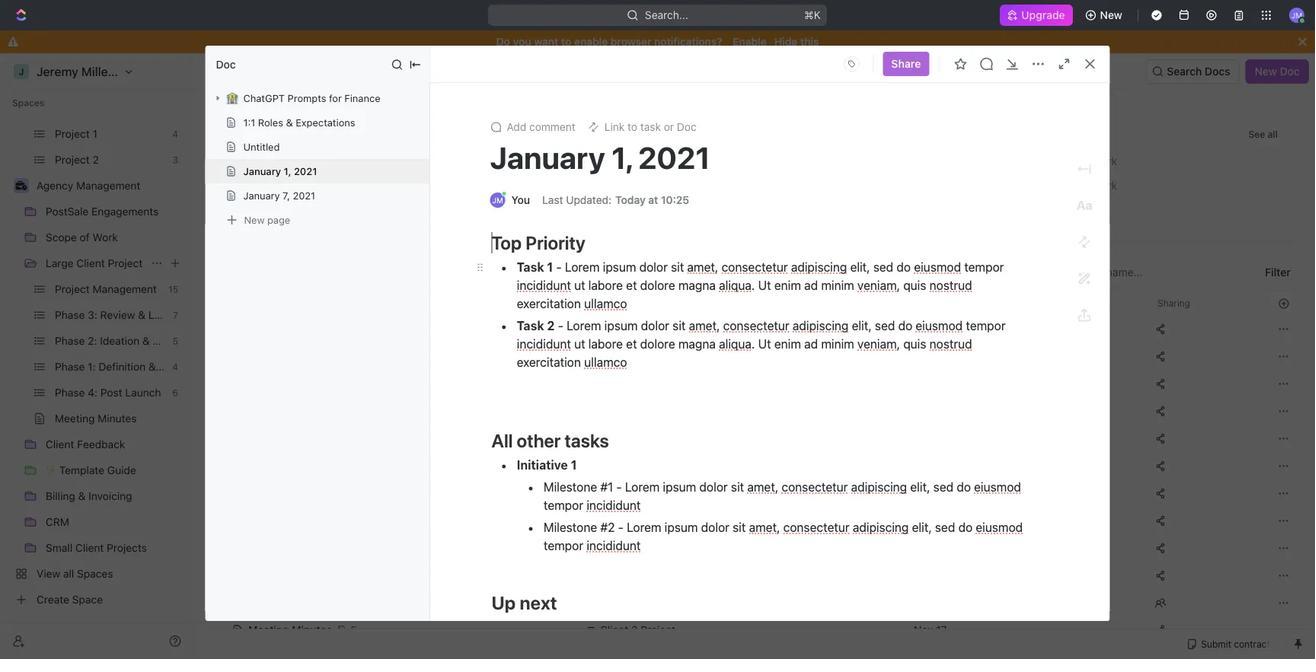 Task type: locate. For each thing, give the bounding box(es) containing it.
1 inside row
[[632, 378, 637, 391]]

1 horizontal spatial business time image
[[587, 353, 596, 361]]

nov for -
[[914, 624, 934, 637]]

3 task from the top
[[517, 621, 542, 635]]

1 vertical spatial ullamco
[[584, 355, 627, 370]]

see all button up you
[[512, 125, 553, 143]]

project notes link
[[591, 149, 919, 174]]

see all button down new doc button
[[1243, 125, 1285, 143]]

exercitation for 2
[[517, 355, 581, 370]]

client for client 1 project
[[600, 378, 629, 391]]

1 horizontal spatial projects
[[600, 323, 641, 336]]

0 vertical spatial favorites
[[597, 127, 650, 141]]

row containing meeting minutes
[[213, 616, 1298, 646]]

row containing location
[[213, 291, 1298, 316]]

search...
[[645, 9, 689, 21]]

1 vertical spatial quis
[[904, 337, 927, 352]]

1 notes from the left
[[352, 155, 381, 168]]

task left 4
[[517, 621, 542, 635]]

see all up you
[[518, 129, 547, 139]]

fall favorites •
[[253, 179, 325, 192]]

2 exercitation from the top
[[517, 355, 581, 370]]

milestone left #2
[[544, 521, 597, 535]]

2 horizontal spatial new
[[1256, 65, 1278, 78]]

1 veniam, from the top
[[858, 279, 900, 293]]

ad
[[804, 279, 818, 293], [804, 337, 818, 352]]

1 vertical spatial ut
[[758, 337, 771, 352]]

jm
[[1292, 11, 1303, 19], [492, 196, 503, 205]]

1, up fall favorites •
[[284, 166, 291, 177]]

incididunt down #1
[[587, 499, 641, 513]]

1 horizontal spatial 2
[[632, 624, 638, 637]]

2 all from the left
[[1269, 129, 1279, 139]]

to right link
[[628, 121, 637, 133]]

0 vertical spatial •
[[295, 156, 300, 167]]

enim
[[774, 279, 801, 293], [774, 337, 801, 352]]

new left the 'page'
[[244, 215, 265, 226]]

0 horizontal spatial notes
[[352, 155, 381, 168]]

• up fall favorites •
[[295, 156, 300, 167]]

0 vertical spatial nov
[[914, 323, 934, 336]]

search
[[1168, 65, 1203, 78]]

2021
[[638, 140, 710, 176], [294, 166, 317, 177], [293, 190, 315, 202]]

milestone down initiative
[[544, 480, 597, 495]]

dolor down at
[[639, 260, 668, 275]]

today
[[615, 194, 646, 207]]

1 down tasks
[[571, 458, 577, 473]]

2 see all from the left
[[1249, 129, 1279, 139]]

client up ✨
[[600, 378, 629, 391]]

0 vertical spatial veniam,
[[858, 279, 900, 293]]

1 horizontal spatial agency management
[[600, 351, 704, 363]]

nostrud for 2
[[930, 337, 972, 352]]

project inside tree
[[108, 257, 143, 270]]

1 down the priority
[[547, 260, 553, 275]]

1 vertical spatial nov 17
[[914, 351, 948, 363]]

1 vertical spatial agency management
[[600, 351, 704, 363]]

1 all from the left
[[537, 129, 547, 139]]

1 vertical spatial mins
[[929, 488, 952, 500]]

task down assigned button
[[517, 319, 544, 333]]

ipsum
[[603, 260, 636, 275], [604, 319, 638, 333], [663, 480, 696, 495], [665, 521, 698, 535]]

0 vertical spatial milestone
[[544, 480, 597, 495]]

1 vertical spatial jm
[[492, 196, 503, 205]]

client right 4
[[600, 624, 629, 637]]

agency management inside row
[[600, 351, 704, 363]]

✨
[[600, 433, 611, 445]]

consectetur
[[722, 260, 788, 275], [723, 319, 790, 333], [782, 480, 848, 495], [783, 521, 850, 535]]

of
[[1080, 155, 1090, 168], [1080, 179, 1090, 192], [634, 488, 644, 500], [634, 515, 644, 528]]

2 quis from the top
[[904, 337, 927, 352]]

0 vertical spatial jm
[[1292, 11, 1303, 19]]

cell
[[213, 315, 229, 343], [213, 343, 229, 370], [1027, 343, 1149, 370], [213, 370, 229, 398], [728, 370, 905, 398], [905, 370, 1027, 398], [1027, 370, 1149, 398], [213, 398, 229, 425], [576, 398, 728, 425], [728, 398, 905, 425], [905, 398, 1027, 425], [1027, 398, 1149, 425], [213, 425, 229, 453], [728, 425, 905, 453], [905, 425, 1027, 453], [1027, 425, 1149, 453], [213, 453, 229, 480], [576, 453, 728, 480], [728, 453, 905, 480], [905, 453, 1027, 480], [1027, 453, 1149, 480], [213, 480, 229, 507], [1027, 480, 1149, 507], [213, 507, 229, 535], [1027, 507, 1149, 535], [213, 535, 229, 562], [905, 535, 1027, 562], [1027, 535, 1149, 562], [213, 562, 229, 590], [576, 562, 728, 590], [728, 562, 905, 590], [905, 562, 1027, 590], [1027, 562, 1149, 590], [213, 590, 229, 617], [576, 590, 728, 617], [728, 590, 905, 617], [905, 590, 1027, 617], [1027, 590, 1149, 617], [213, 617, 229, 645]]

incididunt down task 1
[[517, 279, 571, 293]]

task inside up next task 4
[[517, 621, 542, 635]]

january left 7,
[[243, 190, 280, 202]]

labore for task 2
[[588, 337, 623, 352]]

tab list containing workspace
[[231, 261, 595, 291]]

minim for task 2
[[821, 337, 854, 352]]

0 vertical spatial agency
[[37, 179, 73, 192]]

new right search docs
[[1256, 65, 1278, 78]]

et right archived button at the top left
[[626, 279, 637, 293]]

1 horizontal spatial notes
[[656, 155, 686, 168]]

1 ullamco from the top
[[584, 297, 627, 311]]

2
[[547, 319, 555, 333], [1036, 323, 1043, 336], [632, 624, 638, 637]]

1 row from the top
[[213, 291, 1298, 316]]

4 row from the top
[[213, 397, 1298, 427]]

labore up location
[[588, 279, 623, 293]]

1 - lorem ipsum dolor sit amet, consectetur adipiscing elit, sed do eiusmod tempor incididunt ut labore et dolore magna aliqua. ut enim ad minim veniam, quis nostrud exercitation ullamco from the top
[[517, 260, 1008, 311]]

notes down or
[[656, 155, 686, 168]]

client 1 project row
[[213, 369, 1298, 400]]

0 vertical spatial 16
[[914, 488, 926, 500]]

untitled up fall
[[253, 155, 292, 168]]

2 ullamco from the top
[[584, 355, 627, 370]]

ut down location
[[574, 337, 585, 352]]

1 horizontal spatial see all button
[[1243, 125, 1285, 143]]

favorites
[[597, 127, 650, 141], [272, 179, 317, 192]]

et for 1
[[626, 279, 637, 293]]

2 17 from the top
[[937, 351, 948, 363]]

0 vertical spatial new
[[1101, 9, 1123, 21]]

client for client 2 project
[[600, 624, 629, 637]]

task down top priority on the top left of page
[[517, 260, 544, 275]]

0 horizontal spatial see
[[518, 129, 535, 139]]

#2
[[600, 521, 615, 535]]

projects link
[[46, 96, 145, 120]]

2 vertical spatial 17
[[937, 624, 948, 637]]

untitled down roles
[[243, 141, 280, 153]]

nov 17
[[914, 323, 948, 336], [914, 351, 948, 363], [914, 624, 948, 637]]

to inside dropdown button
[[628, 121, 637, 133]]

0 horizontal spatial 2
[[547, 319, 555, 333]]

project 1 • in
[[253, 204, 315, 216]]

1 vertical spatial 17
[[937, 351, 948, 363]]

1,
[[611, 140, 632, 176], [284, 166, 291, 177]]

new doc button
[[1246, 59, 1310, 84]]

labore down location
[[588, 337, 623, 352]]

doc up 🏦
[[216, 58, 236, 71]]

2 aliqua. from the top
[[719, 337, 755, 352]]

doc down jm dropdown button
[[1281, 65, 1301, 78]]

1 labore from the top
[[588, 279, 623, 293]]

2 enim from the top
[[774, 337, 801, 352]]

1 quis from the top
[[904, 279, 927, 293]]

1 vertical spatial untitled
[[253, 155, 292, 168]]

1 for project
[[291, 204, 296, 216]]

1 ut from the top
[[574, 279, 585, 293]]

untitled for untitled • in project notes
[[253, 155, 292, 168]]

tree
[[6, 44, 187, 613]]

• inside untitled • in project notes
[[295, 156, 300, 167]]

exercitation up task 2
[[517, 297, 581, 311]]

dolor up client 1 project at the bottom of the page
[[641, 319, 669, 333]]

• down untitled • in project notes
[[320, 180, 325, 192]]

eiusmod
[[914, 260, 961, 275], [916, 319, 963, 333], [974, 480, 1021, 495], [976, 521, 1023, 535]]

0 vertical spatial et
[[626, 279, 637, 293]]

1 right the 'page'
[[291, 204, 296, 216]]

1 nov from the top
[[914, 323, 934, 336]]

management inside tree
[[76, 179, 140, 192]]

1 vertical spatial et
[[626, 337, 637, 352]]

minim for task 1
[[821, 279, 854, 293]]

1 16 mins ago from the top
[[914, 488, 973, 500]]

nov
[[914, 323, 934, 336], [914, 351, 934, 363], [914, 624, 934, 637]]

favorites up project 1 • in
[[272, 179, 317, 192]]

date viewed
[[1036, 298, 1089, 309]]

agency
[[37, 179, 73, 192], [600, 351, 637, 363]]

space
[[66, 76, 97, 88]]

0 vertical spatial exercitation
[[517, 297, 581, 311]]

5
[[351, 624, 357, 637]]

1 vertical spatial aliqua.
[[719, 337, 755, 352]]

new inside new button
[[1101, 9, 1123, 21]]

ullamco up client 1 project at the bottom of the page
[[584, 355, 627, 370]]

client right large
[[76, 257, 105, 270]]

ut up location
[[574, 279, 585, 293]]

projects down location
[[600, 323, 641, 336]]

1 horizontal spatial agency
[[600, 351, 637, 363]]

lorem right #1
[[625, 480, 660, 495]]

• right the 'page'
[[299, 205, 303, 216]]

table
[[213, 291, 1298, 646]]

assigned
[[487, 269, 533, 281]]

adipiscing
[[791, 260, 847, 275], [793, 319, 849, 333], [851, 480, 907, 495], [853, 521, 909, 535]]

see
[[518, 129, 535, 139], [1249, 129, 1266, 139]]

this
[[801, 35, 820, 48]]

aliqua. for 2
[[719, 337, 755, 352]]

hide
[[775, 35, 798, 48]]

2 vertical spatial task
[[517, 621, 542, 635]]

dolore for task 2
[[640, 337, 675, 352]]

resource
[[984, 204, 1031, 216]]

• for favorites
[[320, 180, 325, 192]]

2 horizontal spatial management
[[1033, 204, 1098, 216]]

client inside tree
[[76, 257, 105, 270]]

0 horizontal spatial docs
[[222, 65, 247, 78]]

2 16 from the top
[[914, 515, 926, 528]]

lorem up postsale engagements at the bottom of page
[[627, 521, 661, 535]]

2 vertical spatial client
[[600, 624, 629, 637]]

see all down new doc button
[[1249, 129, 1279, 139]]

1 nov 17 from the top
[[914, 323, 948, 336]]

1 vertical spatial business time image
[[587, 353, 596, 361]]

initiative
[[517, 458, 568, 473]]

16
[[914, 488, 926, 500], [914, 515, 926, 528]]

in up fall favorites •
[[303, 155, 311, 168]]

task
[[640, 121, 661, 133]]

in down fall favorites •
[[306, 204, 315, 216]]

notes
[[352, 155, 381, 168], [656, 155, 686, 168]]

new right upgrade
[[1101, 9, 1123, 21]]

roles
[[258, 117, 283, 128]]

lorem down location
[[567, 319, 601, 333]]

1 vertical spatial ago
[[955, 488, 973, 500]]

1 vertical spatial veniam,
[[858, 337, 900, 352]]

🏦 chatgpt prompts for finance
[[226, 93, 381, 104]]

1 exercitation from the top
[[517, 297, 581, 311]]

see down new doc button
[[1249, 129, 1266, 139]]

2 minim from the top
[[821, 337, 854, 352]]

link to task or doc button
[[582, 117, 703, 138]]

3 nov 17 from the top
[[914, 624, 948, 637]]

1 up template at the bottom of page
[[632, 378, 637, 391]]

0 horizontal spatial 1,
[[284, 166, 291, 177]]

ut for 2
[[758, 337, 771, 352]]

column header
[[213, 291, 229, 316]]

1 vertical spatial ut
[[574, 337, 585, 352]]

all
[[491, 431, 513, 452]]

resource management link
[[957, 198, 1285, 223]]

enim for task 2
[[774, 337, 801, 352]]

0 horizontal spatial see all
[[518, 129, 547, 139]]

🎁
[[233, 180, 243, 192]]

2 vertical spatial nov
[[914, 624, 934, 637]]

1 horizontal spatial to
[[628, 121, 637, 133]]

row
[[213, 291, 1298, 316], [213, 314, 1298, 345], [213, 343, 1298, 371], [213, 397, 1298, 427], [213, 451, 1298, 482], [213, 479, 1298, 509], [213, 506, 1298, 537], [213, 561, 1298, 592], [213, 589, 1298, 619], [213, 616, 1298, 646]]

quis
[[904, 279, 927, 293], [904, 337, 927, 352]]

1 nostrud from the top
[[930, 279, 972, 293]]

projects inside tree
[[46, 102, 86, 114]]

all
[[537, 129, 547, 139], [1269, 129, 1279, 139]]

2 nov from the top
[[914, 351, 934, 363]]

1 horizontal spatial see all
[[1249, 129, 1279, 139]]

date
[[1036, 298, 1056, 309]]

task for task 1
[[517, 260, 544, 275]]

veniam, for task 2
[[858, 337, 900, 352]]

docs up 🏦 dropdown button
[[222, 65, 247, 78]]

add
[[507, 121, 526, 133]]

large
[[46, 257, 74, 270]]

2 docs from the left
[[1206, 65, 1231, 78]]

resource management
[[984, 204, 1098, 216]]

et up client 1 project at the bottom of the page
[[626, 337, 637, 352]]

0 vertical spatial dolore
[[640, 279, 675, 293]]

exercitation down task 2
[[517, 355, 581, 370]]

1 vertical spatial agency
[[600, 351, 637, 363]]

2 vertical spatial nov 17
[[914, 624, 948, 637]]

7 row from the top
[[213, 506, 1298, 537]]

amet,
[[687, 260, 718, 275], [689, 319, 720, 333], [747, 480, 779, 495], [749, 521, 780, 535]]

january
[[490, 140, 605, 176], [243, 166, 281, 177], [243, 190, 280, 202]]

1 vertical spatial to
[[628, 121, 637, 133]]

1 vertical spatial projects
[[600, 323, 641, 336]]

•
[[295, 156, 300, 167], [320, 180, 325, 192], [299, 205, 303, 216]]

1 17 from the top
[[937, 323, 948, 336]]

jm left you
[[492, 196, 503, 205]]

1 magna from the top
[[678, 279, 716, 293]]

january 1, 2021 up fall favorites •
[[243, 166, 317, 177]]

agency inside row
[[600, 351, 637, 363]]

2 nostrud from the top
[[930, 337, 972, 352]]

0 vertical spatial projects
[[46, 102, 86, 114]]

0 horizontal spatial favorites
[[272, 179, 317, 192]]

ullamco down archived button at the top left
[[584, 297, 627, 311]]

2 magna from the top
[[678, 337, 716, 352]]

0 vertical spatial task
[[517, 260, 544, 275]]

2 dolore from the top
[[640, 337, 675, 352]]

share
[[892, 58, 922, 70]]

dolor down ✨ template guide row
[[699, 480, 728, 495]]

sit
[[671, 260, 684, 275], [673, 319, 686, 333], [731, 480, 744, 495], [733, 521, 746, 535]]

management inside row
[[640, 351, 704, 363]]

2 16 mins ago from the top
[[914, 515, 973, 528]]

link to task or doc
[[604, 121, 697, 133]]

0 horizontal spatial new
[[244, 215, 265, 226]]

veniam,
[[858, 279, 900, 293], [858, 337, 900, 352]]

dolor
[[639, 260, 668, 275], [641, 319, 669, 333], [699, 480, 728, 495], [701, 521, 730, 535]]

1 vertical spatial nostrud
[[930, 337, 972, 352]]

see all button
[[512, 125, 553, 143], [1243, 125, 1285, 143]]

2 labore from the top
[[588, 337, 623, 352]]

to
[[562, 35, 572, 48], [628, 121, 637, 133]]

to right want
[[562, 35, 572, 48]]

1 for client
[[632, 378, 637, 391]]

0 vertical spatial 17
[[937, 323, 948, 336]]

see all for scope of work
[[1249, 129, 1279, 139]]

search docs
[[1168, 65, 1231, 78]]

• for 1
[[299, 205, 303, 216]]

nov for 2 mins ago
[[914, 323, 934, 336]]

see up you
[[518, 129, 535, 139]]

elit,
[[850, 260, 870, 275], [852, 319, 872, 333], [911, 480, 930, 495], [912, 521, 932, 535]]

2 - lorem ipsum dolor sit amet, consectetur adipiscing elit, sed do eiusmod tempor incididunt ut labore et dolore magna aliqua. ut enim ad minim veniam, quis nostrud exercitation ullamco from the top
[[517, 319, 1009, 370]]

&
[[286, 117, 293, 128]]

ago for 5th row from the bottom of the table containing projects
[[955, 488, 973, 500]]

2 see all button from the left
[[1243, 125, 1285, 143]]

• inside fall favorites •
[[320, 180, 325, 192]]

0 vertical spatial ut
[[574, 279, 585, 293]]

business time image inside tree
[[16, 181, 27, 190]]

2021 down or
[[638, 140, 710, 176]]

agency management inside tree
[[37, 179, 140, 192]]

1 horizontal spatial all
[[1269, 129, 1279, 139]]

labore for task 1
[[588, 279, 623, 293]]

see for scope of work
[[1249, 129, 1266, 139]]

2 veniam, from the top
[[858, 337, 900, 352]]

1 vertical spatial milestone
[[544, 521, 597, 535]]

3 17 from the top
[[937, 624, 948, 637]]

tab list
[[231, 261, 595, 291]]

1 ad from the top
[[804, 279, 818, 293]]

ipsum up location
[[603, 260, 636, 275]]

2 et from the top
[[626, 337, 637, 352]]

milestone
[[544, 480, 597, 495], [544, 521, 597, 535]]

1 vertical spatial 16
[[914, 515, 926, 528]]

agency management
[[37, 179, 140, 192], [600, 351, 704, 363]]

scope of work link
[[957, 149, 1285, 174], [957, 174, 1285, 198]]

1 enim from the top
[[774, 279, 801, 293]]

ullamco for task 1
[[584, 297, 627, 311]]

in
[[303, 155, 311, 168], [306, 204, 315, 216]]

1 see all button from the left
[[512, 125, 553, 143]]

doc right or
[[677, 121, 697, 133]]

jm up new doc
[[1292, 11, 1303, 19]]

0 vertical spatial agency management
[[37, 179, 140, 192]]

3 nov from the top
[[914, 624, 934, 637]]

january 1, 2021 down link
[[490, 140, 710, 176]]

1 horizontal spatial see
[[1249, 129, 1266, 139]]

1 see all from the left
[[518, 129, 547, 139]]

1, down link
[[611, 140, 632, 176]]

1 vertical spatial magna
[[678, 337, 716, 352]]

1 horizontal spatial new
[[1101, 9, 1123, 21]]

1 vertical spatial - lorem ipsum dolor sit amet, consectetur adipiscing elit, sed do eiusmod tempor incididunt ut labore et dolore magna aliqua. ut enim ad minim veniam, quis nostrud exercitation ullamco
[[517, 319, 1009, 370]]

0 vertical spatial nostrud
[[930, 279, 972, 293]]

last
[[542, 194, 563, 207]]

1 horizontal spatial doc
[[677, 121, 697, 133]]

0 horizontal spatial management
[[76, 179, 140, 192]]

favorites up the project notes
[[597, 127, 650, 141]]

0 horizontal spatial doc
[[216, 58, 236, 71]]

1 vertical spatial minim
[[821, 337, 854, 352]]

1 horizontal spatial docs
[[1206, 65, 1231, 78]]

notes down expectations
[[352, 155, 381, 168]]

2 see from the left
[[1249, 129, 1266, 139]]

1 ut from the top
[[758, 279, 771, 293]]

business time image inside row
[[587, 353, 596, 361]]

ad for task 2
[[804, 337, 818, 352]]

2 vertical spatial new
[[244, 215, 265, 226]]

1 task from the top
[[517, 260, 544, 275]]

exercitation for 1
[[517, 297, 581, 311]]

projects down team space
[[46, 102, 86, 114]]

1 vertical spatial 16 mins ago
[[914, 515, 973, 528]]

1 vertical spatial exercitation
[[517, 355, 581, 370]]

0 horizontal spatial agency
[[37, 179, 73, 192]]

all down new doc button
[[1269, 129, 1279, 139]]

quis for task 1
[[904, 279, 927, 293]]

2 vertical spatial mins
[[929, 515, 952, 528]]

0 vertical spatial - lorem ipsum dolor sit amet, consectetur adipiscing elit, sed do eiusmod tempor incididunt ut labore et dolore magna aliqua. ut enim ad minim veniam, quis nostrud exercitation ullamco
[[517, 260, 1008, 311]]

0 vertical spatial ullamco
[[584, 297, 627, 311]]

nov 17 for 2 mins ago
[[914, 323, 948, 336]]

1 see from the left
[[518, 129, 535, 139]]

2 ut from the top
[[758, 337, 771, 352]]

2 vertical spatial management
[[640, 351, 704, 363]]

incididunt down task 2
[[517, 337, 571, 352]]

1 vertical spatial ad
[[804, 337, 818, 352]]

finance
[[345, 93, 381, 104]]

3 row from the top
[[213, 343, 1298, 371]]

new for new
[[1101, 9, 1123, 21]]

ago
[[1072, 323, 1090, 336], [955, 488, 973, 500], [955, 515, 973, 528]]

projects inside row
[[600, 323, 641, 336]]

all right add
[[537, 129, 547, 139]]

0 vertical spatial ago
[[1072, 323, 1090, 336]]

2 horizontal spatial 2
[[1036, 323, 1043, 336]]

1 vertical spatial enim
[[774, 337, 801, 352]]

scope of work
[[1046, 155, 1118, 168], [1046, 179, 1118, 192], [600, 488, 673, 500], [600, 515, 673, 528]]

1 aliqua. from the top
[[719, 279, 755, 293]]

4
[[545, 621, 553, 635]]

1 dolore from the top
[[640, 279, 675, 293]]

1 horizontal spatial jm
[[1292, 11, 1303, 19]]

doc
[[216, 58, 236, 71], [1281, 65, 1301, 78], [677, 121, 697, 133]]

1 horizontal spatial management
[[640, 351, 704, 363]]

ullamco for task 2
[[584, 355, 627, 370]]

guide
[[662, 433, 691, 445]]

1 minim from the top
[[821, 279, 854, 293]]

2 ad from the top
[[804, 337, 818, 352]]

dolore for task 1
[[640, 279, 675, 293]]

0 vertical spatial quis
[[904, 279, 927, 293]]

2 vertical spatial ago
[[955, 515, 973, 528]]

new inside new doc button
[[1256, 65, 1278, 78]]

ullamco
[[584, 297, 627, 311], [584, 355, 627, 370]]

2 ut from the top
[[574, 337, 585, 352]]

- lorem ipsum dolor sit amet, consectetur adipiscing elit, sed do eiusmod tempor incididunt ut labore et dolore magna aliqua. ut enim ad minim veniam, quis nostrud exercitation ullamco for task 2
[[517, 319, 1009, 370]]

2 task from the top
[[517, 319, 544, 333]]

table containing projects
[[213, 291, 1298, 646]]

management for resource management link at the right top
[[1033, 204, 1098, 216]]

large client project link
[[46, 251, 145, 276]]

business time image
[[16, 181, 27, 190], [587, 353, 596, 361]]

january down comment
[[490, 140, 605, 176]]

• inside project 1 • in
[[299, 205, 303, 216]]

top priority
[[491, 232, 585, 254]]

ut for 1
[[758, 279, 771, 293]]

new for new doc
[[1256, 65, 1278, 78]]

docs right search
[[1206, 65, 1231, 78]]

1 et from the top
[[626, 279, 637, 293]]

labore
[[588, 279, 623, 293], [588, 337, 623, 352]]

1 vertical spatial task
[[517, 319, 544, 333]]

task
[[517, 260, 544, 275], [517, 319, 544, 333], [517, 621, 542, 635]]

16 mins ago
[[914, 488, 973, 500], [914, 515, 973, 528]]

0 horizontal spatial agency management
[[37, 179, 140, 192]]

untitled
[[243, 141, 280, 153], [253, 155, 292, 168]]

1 docs from the left
[[222, 65, 247, 78]]

2 row from the top
[[213, 314, 1298, 345]]

10 row from the top
[[213, 616, 1298, 646]]

tree containing team space
[[6, 44, 187, 613]]

client inside row
[[600, 378, 629, 391]]

0 vertical spatial client
[[76, 257, 105, 270]]

0 horizontal spatial all
[[537, 129, 547, 139]]

1 horizontal spatial favorites
[[597, 127, 650, 141]]



Task type: vqa. For each thing, say whether or not it's contained in the screenshot.
the rockstar LINK
no



Task type: describe. For each thing, give the bounding box(es) containing it.
2 notes from the left
[[656, 155, 686, 168]]

page
[[267, 215, 290, 226]]

- lorem ipsum dolor sit amet, consectetur adipiscing elit, sed do eiusmod tempor incididunt ut labore et dolore magna aliqua. ut enim ad minim veniam, quis nostrud exercitation ullamco for task 1
[[517, 260, 1008, 311]]

task 2
[[517, 319, 555, 333]]

project notes
[[619, 155, 686, 168]]

client 1 project
[[600, 378, 674, 391]]

dropdown menu image
[[840, 52, 864, 76]]

0 vertical spatial in
[[303, 155, 311, 168]]

magna for 2
[[678, 337, 716, 352]]

location
[[585, 298, 622, 309]]

ipsum down location
[[604, 319, 638, 333]]

all for scope of work
[[1269, 129, 1279, 139]]

2 mins ago
[[1036, 323, 1090, 336]]

dolor up engagements
[[701, 521, 730, 535]]

top
[[491, 232, 522, 254]]

at
[[648, 194, 658, 207]]

1:1
[[243, 117, 255, 128]]

quis for task 2
[[904, 337, 927, 352]]

all other tasks initiative 1 milestone #1 - lorem ipsum dolor sit amet, consectetur adipiscing elit, sed do eiusmod tempor incididunt milestone #2 - lorem ipsum dolor sit amet, consectetur adipiscing elit, sed do eiusmod tempor incididunt
[[491, 431, 1026, 554]]

6 row from the top
[[213, 479, 1298, 509]]

1 horizontal spatial january 1, 2021
[[490, 140, 710, 176]]

engagements
[[646, 543, 713, 555]]

postsale
[[600, 543, 643, 555]]

17 for 2 mins ago
[[937, 323, 948, 336]]

nov 17 for -
[[914, 624, 948, 637]]

new doc
[[1256, 65, 1301, 78]]

1 inside "all other tasks initiative 1 milestone #1 - lorem ipsum dolor sit amet, consectetur adipiscing elit, sed do eiusmod tempor incididunt milestone #2 - lorem ipsum dolor sit amet, consectetur adipiscing elit, sed do eiusmod tempor incididunt"
[[571, 458, 577, 473]]

✨ template guide
[[600, 433, 691, 445]]

chatgpt
[[243, 93, 285, 104]]

8 row from the top
[[213, 561, 1298, 592]]

ipsum down guide
[[663, 480, 696, 495]]

docs inside button
[[1206, 65, 1231, 78]]

10:25
[[661, 194, 689, 207]]

mins for 5th row from the bottom of the table containing projects
[[929, 488, 952, 500]]

nostrud for 1
[[930, 279, 972, 293]]

business time image for tree at the left containing team space
[[16, 181, 27, 190]]

untitled • in project notes
[[253, 155, 381, 168]]

doc inside dropdown button
[[677, 121, 697, 133]]

project inside row
[[640, 378, 674, 391]]

5 row from the top
[[213, 451, 1298, 482]]

enable
[[733, 35, 767, 48]]

1 milestone from the top
[[544, 480, 597, 495]]

7,
[[283, 190, 290, 202]]

2 for task 2
[[547, 319, 555, 333]]

mins for 7th row
[[929, 515, 952, 528]]

or
[[664, 121, 674, 133]]

🏦
[[226, 93, 236, 104]]

see all button for 🎁
[[512, 125, 553, 143]]

up
[[491, 593, 516, 614]]

postsale engagements row
[[213, 535, 1298, 563]]

2 scope of work link from the top
[[957, 174, 1285, 198]]

agency inside tree
[[37, 179, 73, 192]]

do
[[496, 35, 510, 48]]

workspace
[[417, 269, 473, 281]]

team
[[37, 76, 63, 88]]

archived button
[[543, 261, 595, 291]]

viewed
[[1059, 298, 1089, 309]]

lorem down the priority
[[565, 260, 600, 275]]

magna for 1
[[678, 279, 716, 293]]

client 2 project
[[600, 624, 676, 637]]

project inside row
[[641, 624, 676, 637]]

ut for task 2
[[574, 337, 585, 352]]

et for 2
[[626, 337, 637, 352]]

see all for 🎁
[[518, 129, 547, 139]]

✨ template guide row
[[213, 424, 1298, 455]]

Search by name... text field
[[1055, 261, 1248, 284]]

next
[[520, 593, 557, 614]]

upgrade
[[1022, 9, 1066, 21]]

0 horizontal spatial jm
[[492, 196, 503, 205]]

1 scope of work link from the top
[[957, 149, 1285, 174]]

workspace button
[[413, 261, 477, 291]]

#1
[[600, 480, 613, 495]]

ut for task 1
[[574, 279, 585, 293]]

january 7, 2021
[[243, 190, 315, 202]]

jm button
[[1285, 3, 1310, 27]]

doc inside button
[[1281, 65, 1301, 78]]

for
[[329, 93, 342, 104]]

tree inside sidebar navigation
[[6, 44, 187, 613]]

up next task 4
[[491, 593, 557, 635]]

spaces
[[12, 98, 44, 108]]

enim for task 1
[[774, 279, 801, 293]]

business time image for row containing agency management
[[587, 353, 596, 361]]

updated:
[[566, 194, 612, 207]]

2 milestone from the top
[[544, 521, 597, 535]]

row containing projects
[[213, 314, 1298, 345]]

want
[[534, 35, 559, 48]]

16 mins ago for 7th row
[[914, 515, 973, 528]]

1 vertical spatial favorites
[[272, 179, 317, 192]]

team space link
[[37, 70, 184, 94]]

last updated: today at 10:25
[[542, 194, 689, 207]]

tasks
[[565, 431, 609, 452]]

2021 up fall favorites •
[[294, 166, 317, 177]]

ipsum up engagements
[[665, 521, 698, 535]]

ad for task 1
[[804, 279, 818, 293]]

archived
[[547, 269, 592, 281]]

meeting minutes
[[248, 624, 332, 637]]

task for task 2
[[517, 319, 544, 333]]

agency management link
[[37, 174, 184, 198]]

add comment
[[507, 121, 575, 133]]

prompts
[[288, 93, 326, 104]]

enable
[[575, 35, 608, 48]]

0 vertical spatial mins
[[1046, 323, 1069, 336]]

upgrade link
[[1001, 5, 1073, 26]]

postsale engagements
[[600, 543, 713, 555]]

16 mins ago for 5th row from the bottom of the table containing projects
[[914, 488, 973, 500]]

1 for task
[[547, 260, 553, 275]]

meeting
[[248, 624, 289, 637]]

fall
[[253, 179, 270, 192]]

aliqua. for 1
[[719, 279, 755, 293]]

sharing
[[1158, 298, 1191, 309]]

1 horizontal spatial 1,
[[611, 140, 632, 176]]

notifications?
[[655, 35, 723, 48]]

link
[[604, 121, 625, 133]]

9 row from the top
[[213, 589, 1298, 619]]

ago for 7th row
[[955, 515, 973, 528]]

2 for client 2 project
[[632, 624, 638, 637]]

sidebar navigation
[[0, 20, 194, 660]]

comment
[[529, 121, 575, 133]]

see for 🎁
[[518, 129, 535, 139]]

date viewed button
[[1027, 292, 1112, 315]]

see all button for scope of work
[[1243, 125, 1285, 143]]

1 vertical spatial in
[[306, 204, 315, 216]]

⌘k
[[805, 9, 821, 21]]

17 for -
[[937, 624, 948, 637]]

0 vertical spatial to
[[562, 35, 572, 48]]

veniam, for task 1
[[858, 279, 900, 293]]

template
[[614, 433, 659, 445]]

january up fall
[[243, 166, 281, 177]]

minutes
[[292, 624, 332, 637]]

assigned button
[[483, 261, 537, 291]]

incididunt down #2
[[587, 539, 641, 554]]

row containing agency management
[[213, 343, 1298, 371]]

all for 🎁
[[537, 129, 547, 139]]

0 horizontal spatial january 1, 2021
[[243, 166, 317, 177]]

management for agency management link
[[76, 179, 140, 192]]

2 nov 17 from the top
[[914, 351, 948, 363]]

2021 right 7,
[[293, 190, 315, 202]]

untitled for untitled
[[243, 141, 280, 153]]

new for new page
[[244, 215, 265, 226]]

1 16 from the top
[[914, 488, 926, 500]]

expectations
[[296, 117, 356, 128]]

new button
[[1079, 3, 1132, 27]]

jm inside dropdown button
[[1292, 11, 1303, 19]]

browser
[[611, 35, 652, 48]]

priority
[[526, 232, 585, 254]]

other
[[517, 431, 561, 452]]

new page
[[244, 215, 290, 226]]



